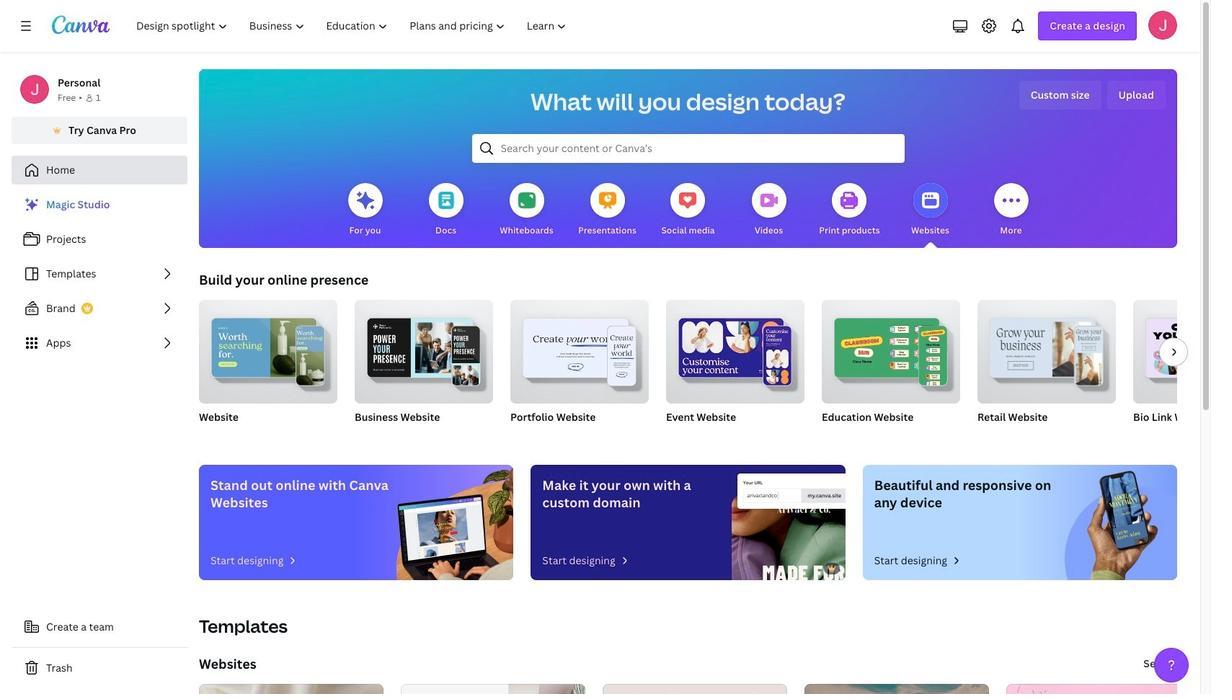 Task type: describe. For each thing, give the bounding box(es) containing it.
top level navigation element
[[127, 12, 579, 40]]

james peterson image
[[1148, 11, 1177, 40]]



Task type: vqa. For each thing, say whether or not it's contained in the screenshot.
#e7191f icon
no



Task type: locate. For each thing, give the bounding box(es) containing it.
None search field
[[472, 134, 904, 163]]

list
[[12, 190, 187, 358]]

group
[[510, 294, 649, 443], [510, 294, 649, 404], [666, 294, 805, 443], [666, 294, 805, 404], [822, 294, 960, 443], [822, 294, 960, 404], [978, 294, 1116, 443], [978, 294, 1116, 404], [199, 300, 337, 443], [355, 300, 493, 443], [1133, 300, 1211, 443], [1133, 300, 1211, 404]]

Search search field
[[501, 135, 876, 162]]



